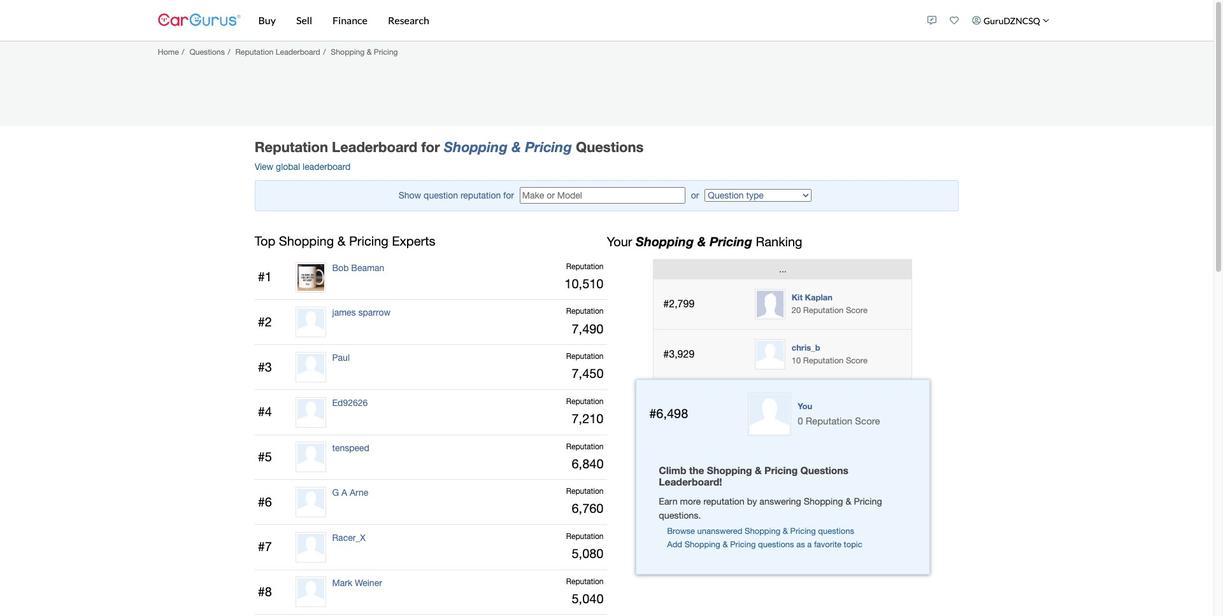 Task type: describe. For each thing, give the bounding box(es) containing it.
as
[[797, 540, 805, 550]]

a
[[807, 540, 812, 550]]

climb
[[659, 465, 687, 476]]

view
[[255, 162, 273, 172]]

shopping down the finance popup button
[[331, 47, 365, 56]]

unanswered
[[697, 527, 743, 536]]

topic
[[844, 540, 863, 550]]

gurudzncsq
[[984, 15, 1040, 26]]

mark weiner
[[332, 578, 382, 588]]

shopping up add shopping & pricing questions as a favorite topic link on the bottom
[[745, 527, 781, 536]]

#3
[[258, 360, 272, 374]]

score inside kit kaplan 20 reputation score
[[846, 306, 868, 316]]

pricing up beaman
[[349, 234, 388, 248]]

view global leaderboard link
[[255, 159, 959, 173]]

1 / from the left
[[182, 47, 184, 56]]

add
[[667, 540, 682, 550]]

beaman
[[351, 263, 384, 273]]

buy button
[[248, 0, 286, 41]]

reputation for reputation 10,510
[[566, 262, 604, 271]]

by
[[747, 496, 757, 507]]

reputation 6,760
[[566, 488, 604, 516]]

reputation for reputation 7,210
[[566, 397, 604, 406]]

kit kaplan 20 reputation score
[[792, 292, 868, 316]]

question
[[424, 191, 458, 201]]

sell button
[[286, 0, 322, 41]]

reputation for by
[[703, 496, 745, 507]]

reputation for reputation 7,450
[[566, 352, 604, 361]]

reputation for reputation 6,840
[[566, 443, 604, 451]]

5,040
[[572, 592, 604, 606]]

g a arne
[[332, 488, 368, 498]]

browse
[[667, 527, 695, 536]]

shopping right your at top
[[636, 234, 694, 249]]

...
[[779, 264, 787, 274]]

questions.
[[659, 510, 701, 521]]

browse unanswered shopping & pricing questions link
[[667, 527, 854, 536]]

g
[[332, 488, 339, 498]]

reputation down buy dropdown button
[[235, 47, 274, 56]]

menu bar containing buy
[[241, 0, 921, 41]]

6,840
[[572, 457, 604, 471]]

sell
[[296, 14, 312, 26]]

shopping inside climb the shopping & pricing questions leaderboard!
[[707, 465, 752, 476]]

score for #3,929
[[846, 356, 868, 366]]

reputation inside you 0 reputation score
[[806, 416, 853, 427]]

reputation for reputation 5,080
[[566, 533, 604, 542]]

7,210
[[572, 412, 604, 426]]

paul
[[332, 353, 350, 363]]

0
[[798, 416, 803, 427]]

#8
[[258, 585, 272, 600]]

reputation 7,490
[[566, 307, 604, 336]]

pricing inside climb the shopping & pricing questions leaderboard!
[[765, 465, 798, 476]]

user icon image
[[973, 16, 982, 25]]

bob
[[332, 263, 349, 273]]

#6
[[258, 495, 272, 510]]

buy
[[258, 14, 276, 26]]

ranking
[[756, 234, 803, 249]]

james sparrow
[[332, 308, 391, 318]]

saved cars image
[[950, 16, 959, 25]]

reputation 6,840
[[566, 443, 604, 471]]

reputation 10,510
[[565, 262, 604, 291]]

earn more reputation by answering                 shopping & pricing questions. browse unanswered shopping & pricing questions add shopping & pricing questions as a favorite topic
[[659, 496, 882, 550]]

questions inside climb the shopping & pricing questions leaderboard!
[[801, 465, 849, 476]]

reputation leaderboard link
[[235, 47, 320, 56]]

& inside climb the shopping & pricing questions leaderboard!
[[755, 465, 762, 476]]

reputation 5,040
[[566, 578, 604, 606]]

climb the shopping & pricing questions leaderboard!
[[659, 465, 849, 488]]

#6,498
[[649, 407, 688, 421]]

cargurus logo homepage link link
[[158, 2, 241, 39]]

gurudzncsq menu
[[921, 3, 1056, 38]]

2 / from the left
[[228, 47, 230, 56]]

reputation for reputation 6,760
[[566, 488, 604, 496]]

pricing down browse unanswered shopping & pricing questions link
[[730, 540, 756, 550]]

show
[[399, 191, 421, 201]]

you 0 reputation score
[[798, 402, 880, 427]]

research
[[388, 14, 429, 26]]

10
[[792, 356, 801, 366]]

reputation for reputation 5,040
[[566, 578, 604, 587]]

the
[[689, 465, 704, 476]]

top
[[255, 234, 275, 248]]

kaplan
[[805, 292, 833, 302]]

#1
[[258, 270, 272, 284]]



Task type: vqa. For each thing, say whether or not it's contained in the screenshot.
Sell DROPDOWN BUTTON in the left top of the page
yes



Task type: locate. For each thing, give the bounding box(es) containing it.
#2
[[258, 315, 272, 329]]

reputation inside "reputation 10,510"
[[566, 262, 604, 271]]

reputation up 6,840
[[566, 443, 604, 451]]

finance
[[333, 14, 368, 26]]

bob beaman
[[332, 263, 384, 273]]

Make or Model text field
[[520, 187, 685, 204]]

leaderboard!
[[659, 477, 722, 488]]

leaderboard down sell dropdown button
[[276, 47, 320, 56]]

racer_x
[[332, 533, 366, 543]]

cargurus logo homepage link image
[[158, 2, 241, 39]]

your
[[607, 234, 632, 249]]

1 horizontal spatial /
[[228, 47, 230, 56]]

questions
[[189, 47, 225, 56], [576, 139, 644, 155], [801, 465, 849, 476]]

5,080
[[572, 547, 604, 561]]

leaderboard
[[303, 162, 351, 172]]

2 vertical spatial questions
[[801, 465, 849, 476]]

score inside you 0 reputation score
[[855, 416, 880, 427]]

#7
[[258, 540, 272, 555]]

weiner
[[355, 578, 382, 588]]

#4
[[258, 405, 272, 419]]

add a car review image
[[928, 16, 937, 25]]

you
[[798, 402, 813, 412]]

arne
[[350, 488, 368, 498]]

pricing
[[374, 47, 398, 56], [525, 139, 572, 155], [349, 234, 388, 248], [710, 234, 752, 249], [765, 465, 798, 476], [854, 496, 882, 507], [790, 527, 816, 536], [730, 540, 756, 550]]

leaderboard
[[276, 47, 320, 56], [332, 139, 417, 155]]

reputation up 5,080
[[566, 533, 604, 542]]

0 horizontal spatial questions
[[758, 540, 794, 550]]

1 horizontal spatial leaderboard
[[332, 139, 417, 155]]

score for #6,498
[[855, 416, 880, 427]]

shopping down unanswered
[[685, 540, 720, 550]]

20
[[792, 306, 801, 316]]

score
[[846, 306, 868, 316], [846, 356, 868, 366], [855, 416, 880, 427]]

shopping right the in the right bottom of the page
[[707, 465, 752, 476]]

/ down the finance popup button
[[323, 47, 326, 56]]

10,510
[[565, 276, 604, 291]]

pricing up topic at the right bottom of the page
[[854, 496, 882, 507]]

0 vertical spatial leaderboard
[[276, 47, 320, 56]]

reputation inside earn more reputation by answering                 shopping & pricing questions. browse unanswered shopping & pricing questions add shopping & pricing questions as a favorite topic
[[703, 496, 745, 507]]

questions link
[[189, 47, 225, 56]]

reputation up 5,040
[[566, 578, 604, 587]]

reputation up global
[[255, 139, 328, 155]]

reputation for reputation 7,490
[[566, 307, 604, 316]]

reputation down kaplan at the top
[[803, 306, 844, 316]]

mark
[[332, 578, 352, 588]]

questions up view global leaderboard "link"
[[576, 139, 644, 155]]

ed92626
[[332, 398, 368, 408]]

0 vertical spatial for
[[421, 139, 440, 155]]

questions down browse unanswered shopping & pricing questions link
[[758, 540, 794, 550]]

finance button
[[322, 0, 378, 41]]

reputation for for
[[461, 191, 501, 201]]

/
[[182, 47, 184, 56], [228, 47, 230, 56], [323, 47, 326, 56]]

questions up favorite
[[818, 527, 854, 536]]

reputation up 7,450
[[566, 352, 604, 361]]

/ right the questions link
[[228, 47, 230, 56]]

7,490
[[572, 321, 604, 336]]

leaderboard up leaderboard
[[332, 139, 417, 155]]

2 horizontal spatial /
[[323, 47, 326, 56]]

0 horizontal spatial for
[[421, 139, 440, 155]]

shopping
[[331, 47, 365, 56], [444, 139, 508, 155], [279, 234, 334, 248], [636, 234, 694, 249], [707, 465, 752, 476], [804, 496, 843, 507], [745, 527, 781, 536], [685, 540, 720, 550]]

1 vertical spatial score
[[846, 356, 868, 366]]

your shopping & pricing ranking
[[607, 234, 803, 249]]

1 vertical spatial for
[[503, 191, 514, 201]]

reputation 7,450
[[566, 352, 604, 381]]

1 vertical spatial questions
[[758, 540, 794, 550]]

#3,929
[[663, 349, 695, 360]]

chris_b
[[792, 343, 820, 353]]

more
[[680, 496, 701, 507]]

reputation 7,210
[[566, 397, 604, 426]]

1 vertical spatial questions
[[576, 139, 644, 155]]

reputation inside chris_b 10 reputation score
[[803, 356, 844, 366]]

pricing up answering
[[765, 465, 798, 476]]

research button
[[378, 0, 440, 41]]

sparrow
[[358, 308, 391, 318]]

1 horizontal spatial questions
[[818, 527, 854, 536]]

1 vertical spatial reputation
[[703, 496, 745, 507]]

1 horizontal spatial reputation
[[703, 496, 745, 507]]

pricing up as at the right of the page
[[790, 527, 816, 536]]

6,760
[[572, 502, 604, 516]]

experts
[[392, 234, 435, 248]]

0 horizontal spatial questions
[[189, 47, 225, 56]]

home
[[158, 47, 179, 56]]

0 vertical spatial questions
[[818, 527, 854, 536]]

chevron down image
[[1043, 17, 1049, 24]]

#5
[[258, 450, 272, 465]]

#2,799
[[663, 298, 695, 310]]

reputation 5,080
[[566, 533, 604, 561]]

global
[[276, 162, 300, 172]]

0 horizontal spatial leaderboard
[[276, 47, 320, 56]]

earn
[[659, 496, 678, 507]]

0 vertical spatial questions
[[189, 47, 225, 56]]

reputation up 6,760
[[566, 488, 604, 496]]

favorite
[[814, 540, 842, 550]]

or
[[689, 191, 702, 201]]

7,450
[[572, 367, 604, 381]]

0 horizontal spatial reputation
[[461, 191, 501, 201]]

pricing down research popup button
[[374, 47, 398, 56]]

1 horizontal spatial questions
[[576, 139, 644, 155]]

0 horizontal spatial /
[[182, 47, 184, 56]]

add shopping & pricing questions as a favorite topic link
[[667, 540, 863, 550]]

kit
[[792, 292, 803, 302]]

pricing left ranking
[[710, 234, 752, 249]]

reputation up 10,510
[[566, 262, 604, 271]]

reputation leaderboard for shopping & pricing questions
[[255, 139, 644, 155]]

questions up answering
[[801, 465, 849, 476]]

reputation
[[461, 191, 501, 201], [703, 496, 745, 507]]

0 vertical spatial reputation
[[461, 191, 501, 201]]

2 horizontal spatial questions
[[801, 465, 849, 476]]

/ right home link
[[182, 47, 184, 56]]

reputation down you
[[806, 416, 853, 427]]

menu bar
[[241, 0, 921, 41]]

questions down cargurus logo homepage link link
[[189, 47, 225, 56]]

top         shopping & pricing  experts
[[255, 234, 435, 248]]

reputation for reputation leaderboard for shopping & pricing questions
[[255, 139, 328, 155]]

view global leaderboard
[[255, 162, 351, 172]]

reputation
[[235, 47, 274, 56], [255, 139, 328, 155], [566, 262, 604, 271], [803, 306, 844, 316], [566, 307, 604, 316], [566, 352, 604, 361], [803, 356, 844, 366], [566, 397, 604, 406], [806, 416, 853, 427], [566, 443, 604, 451], [566, 488, 604, 496], [566, 533, 604, 542], [566, 578, 604, 587]]

a
[[342, 488, 347, 498]]

questions
[[818, 527, 854, 536], [758, 540, 794, 550]]

shopping right answering
[[804, 496, 843, 507]]

james
[[332, 308, 356, 318]]

tenspeed
[[332, 443, 369, 453]]

home link
[[158, 47, 179, 56]]

score inside chris_b 10 reputation score
[[846, 356, 868, 366]]

reputation down chris_b
[[803, 356, 844, 366]]

1 vertical spatial leaderboard
[[332, 139, 417, 155]]

shopping up show question reputation for
[[444, 139, 508, 155]]

reputation right question
[[461, 191, 501, 201]]

&
[[367, 47, 372, 56], [512, 139, 521, 155], [338, 234, 346, 248], [698, 234, 706, 249], [755, 465, 762, 476], [846, 496, 852, 507], [783, 527, 788, 536], [723, 540, 728, 550]]

2 vertical spatial score
[[855, 416, 880, 427]]

show question reputation for
[[399, 191, 517, 201]]

reputation up 7,210
[[566, 397, 604, 406]]

reputation left by
[[703, 496, 745, 507]]

shopping right top
[[279, 234, 334, 248]]

1 horizontal spatial for
[[503, 191, 514, 201]]

reputation up 7,490
[[566, 307, 604, 316]]

answering
[[760, 496, 801, 507]]

pricing up view global leaderboard "link"
[[525, 139, 572, 155]]

0 vertical spatial score
[[846, 306, 868, 316]]

3 / from the left
[[323, 47, 326, 56]]

chris_b 10 reputation score
[[792, 343, 868, 366]]

home / questions / reputation leaderboard / shopping & pricing
[[158, 47, 398, 56]]

reputation inside kit kaplan 20 reputation score
[[803, 306, 844, 316]]



